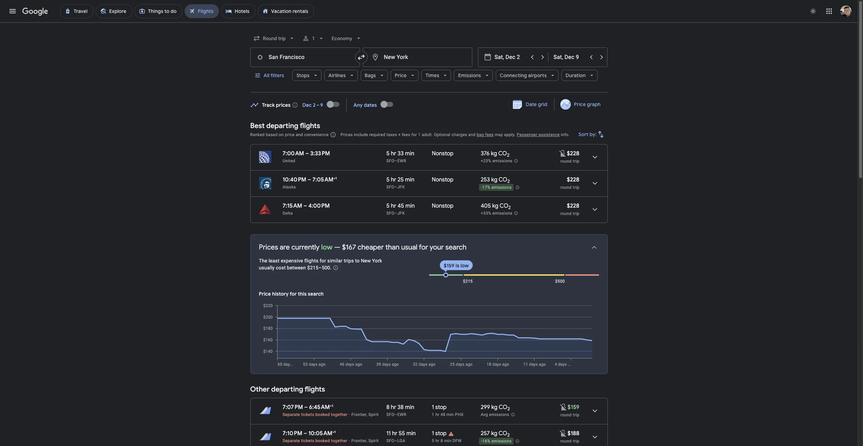 Task type: vqa. For each thing, say whether or not it's contained in the screenshot.
first Separate tickets booked together. This trip includes tickets from multiple airlines. Missed connections may be protected by Kiwi.com.. "element" from the bottom
yes



Task type: describe. For each thing, give the bounding box(es) containing it.
hr for 5 hr 33 min
[[391, 150, 397, 157]]

dfw
[[453, 439, 462, 444]]

jfk for 25
[[398, 185, 405, 190]]

7:10 pm – 10:05 am + 1
[[283, 430, 336, 438]]

trip for $159
[[573, 413, 580, 418]]

filters
[[271, 72, 284, 79]]

nonstop flight. element for 5 hr 45 min
[[432, 203, 454, 211]]

to
[[355, 258, 360, 264]]

ewr for 38
[[398, 413, 407, 418]]

7:05 am
[[313, 176, 334, 183]]

usually
[[259, 265, 275, 271]]

10:40 pm
[[283, 176, 307, 183]]

+33%
[[481, 211, 492, 216]]

2 for 257
[[508, 433, 510, 439]]

2 – 9
[[313, 102, 323, 108]]

total duration 11 hr 55 min. element
[[387, 431, 432, 439]]

11
[[387, 431, 391, 438]]

departing for other
[[271, 385, 303, 394]]

sfo for 5 hr 45 min
[[387, 211, 395, 216]]

emissions for 299
[[490, 413, 510, 418]]

$188
[[568, 431, 580, 438]]

Departure time: 10:40 PM. text field
[[283, 176, 307, 183]]

nonstop flight. element for 5 hr 25 min
[[432, 176, 454, 185]]

times button
[[422, 67, 452, 84]]

booked for 6:45 am
[[316, 413, 330, 418]]

1 1 stop flight. element from the top
[[432, 404, 447, 412]]

– inside 8 hr 38 min sfo – ewr
[[395, 413, 398, 418]]

price for price
[[395, 72, 407, 79]]

other departing flights
[[250, 385, 325, 394]]

Departure time: 7:10 PM. text field
[[283, 431, 303, 438]]

dates
[[364, 102, 377, 108]]

+ for 10:05 am
[[333, 430, 335, 435]]

11 hr 55 min sfo – lga
[[387, 431, 416, 444]]

between
[[287, 265, 306, 271]]

hr inside layover (1 of 1) is a 5 hr 8 min overnight layover at dallas/fort worth international airport in dallas. element
[[436, 439, 440, 444]]

3 trip from the top
[[573, 211, 580, 216]]

avg
[[481, 413, 488, 418]]

5 down 1 stop
[[432, 439, 435, 444]]

assistance
[[539, 132, 560, 137]]

prices for prices are currently low — $167 cheaper than usual for your search
[[259, 243, 278, 252]]

for left this
[[290, 291, 297, 297]]

5 for 5 hr 25 min
[[387, 176, 390, 183]]

405 kg co 2
[[481, 203, 511, 211]]

for left adult.
[[412, 132, 417, 137]]

-17% emissions
[[482, 185, 512, 190]]

date grid
[[526, 101, 548, 108]]

your
[[430, 243, 444, 252]]

1 inside 7:10 pm – 10:05 am + 1
[[335, 430, 336, 435]]

228 US dollars text field
[[567, 150, 580, 157]]

– inside the 5 hr 33 min sfo – ewr
[[395, 159, 398, 164]]

+23% emissions
[[481, 159, 513, 164]]

adult.
[[422, 132, 433, 137]]

bag
[[477, 132, 484, 137]]

learn more about ranking image
[[330, 132, 337, 138]]

price history for this search
[[259, 291, 324, 297]]

hr for 5 hr 45 min
[[391, 203, 397, 210]]

– inside 7:15 am – 4:00 pm delta
[[304, 203, 307, 210]]

376
[[481, 150, 490, 157]]

$500
[[556, 279, 565, 284]]

1 horizontal spatial search
[[446, 243, 467, 252]]

none text field inside search field
[[250, 48, 360, 67]]

track
[[262, 102, 275, 108]]

sfo for 5 hr 25 min
[[387, 185, 395, 190]]

1 and from the left
[[296, 132, 303, 137]]

—
[[334, 243, 341, 252]]

299 kg co 2
[[481, 404, 510, 412]]

than
[[386, 243, 400, 252]]

price for price graph
[[575, 101, 586, 108]]

2 for 376
[[507, 152, 510, 158]]

.
[[330, 265, 332, 271]]

round for $159
[[561, 413, 572, 418]]

airlines button
[[325, 67, 358, 84]]

8 hr 38 min sfo – ewr
[[387, 404, 415, 418]]

frontier, spirit for 11 hr 55 min
[[352, 439, 379, 444]]

emissions
[[459, 72, 481, 79]]

sort
[[579, 131, 589, 138]]

sfo for 11 hr 55 min
[[387, 439, 395, 444]]

2 1 stop flight. element from the top
[[432, 431, 447, 439]]

round trip for $188
[[561, 439, 580, 444]]

cost
[[276, 265, 286, 271]]

include
[[354, 132, 368, 137]]

1 inside popup button
[[312, 36, 315, 41]]

nonstop for 5 hr 45 min
[[432, 203, 454, 210]]

new
[[361, 258, 371, 264]]

5 hr 45 min sfo – jfk
[[387, 203, 415, 216]]

find the best price region
[[250, 96, 608, 116]]

currently
[[292, 243, 320, 252]]

learn more about price insights image
[[333, 265, 339, 271]]

flight details. leaves san francisco international airport at 7:00 am on saturday, december 2 and arrives at newark liberty international airport at 3:33 pm on saturday, december 2. image
[[587, 149, 604, 166]]

+ for 6:45 am
[[330, 404, 332, 409]]

$228 round trip for 405
[[561, 203, 580, 216]]

$228 for 405
[[567, 203, 580, 210]]

spirit for 8 hr 38 min
[[369, 413, 379, 418]]

159 US dollars text field
[[568, 404, 580, 411]]

separate tickets booked together. this trip includes tickets from multiple airlines. missed connections may be protected by kiwi.com.. element for 10:05 am
[[283, 439, 348, 444]]

co for 405
[[500, 203, 509, 210]]

2 fees from the left
[[486, 132, 494, 137]]

7:07 pm
[[283, 404, 303, 411]]

swap origin and destination. image
[[357, 53, 366, 62]]

228 us dollars text field for 253
[[567, 176, 580, 183]]

5 for 5 hr 45 min
[[387, 203, 390, 210]]

separate tickets booked together. this trip includes tickets from multiple airlines. missed connections may be protected by kiwi.com.. element for 6:45 am
[[283, 413, 348, 418]]

this price for this flight doesn't include overhead bin access. if you need a carry-on bag, use the bags filter to update prices. image for $159
[[560, 403, 568, 412]]

emissions down 253 kg co 2
[[492, 185, 512, 190]]

16%
[[483, 439, 491, 444]]

connecting airports button
[[496, 67, 559, 84]]

min inside 1 stop 1 hr 48 min phx
[[447, 413, 454, 418]]

bags button
[[361, 67, 388, 84]]

phx
[[455, 413, 464, 418]]

based
[[266, 132, 278, 137]]

dec
[[303, 102, 312, 108]]

layover (1 of 1) is a 5 hr 8 min overnight layover at dallas/fort worth international airport in dallas. element
[[432, 439, 478, 444]]

any
[[354, 102, 363, 108]]

– inside the '5 hr 45 min sfo – jfk'
[[395, 211, 398, 216]]

alaska
[[283, 185, 296, 190]]

connecting
[[500, 72, 527, 79]]

leaves san francisco international airport at 10:40 pm on saturday, december 2 and arrives at john f. kennedy international airport at 7:05 am on sunday, december 3. element
[[283, 176, 337, 183]]

frontier, for 8
[[352, 413, 368, 418]]

all filters
[[264, 72, 284, 79]]

separate for 7:07 pm
[[283, 413, 300, 418]]

stop for 1 stop 1 hr 48 min phx
[[436, 404, 447, 411]]

45
[[398, 203, 404, 210]]

Arrival time: 6:45 AM on  Sunday, December 3. text field
[[309, 404, 334, 411]]

– inside 7:00 am – 3:33 pm united
[[306, 150, 309, 157]]

55
[[399, 431, 405, 438]]

Departure time: 7:07 PM. text field
[[283, 404, 303, 411]]

min left dfw
[[445, 439, 452, 444]]

price for price history for this search
[[259, 291, 271, 297]]

188 US dollars text field
[[568, 431, 580, 438]]

round for $228
[[561, 159, 572, 164]]

tickets for 6:45 am
[[301, 413, 315, 418]]

+ for 7:05 am
[[334, 176, 336, 181]]

3 round from the top
[[561, 211, 572, 216]]

8 inside 8 hr 38 min sfo – ewr
[[387, 404, 390, 411]]

min for 5 hr 33 min
[[405, 150, 415, 157]]

5 hr 25 min sfo – jfk
[[387, 176, 415, 190]]

7:07 pm – 6:45 am + 1
[[283, 404, 334, 411]]

prices are currently low — $167 cheaper than usual for your search
[[259, 243, 467, 252]]

for inside the least expensive flights for similar trips to new york usually cost between $215–500 .
[[320, 258, 326, 264]]

ranked
[[250, 132, 265, 137]]

times
[[426, 72, 440, 79]]

co for 376
[[499, 150, 507, 157]]

flight details. leaves san francisco international airport at 10:40 pm on saturday, december 2 and arrives at john f. kennedy international airport at 7:05 am on sunday, december 3. image
[[587, 175, 604, 192]]

may
[[495, 132, 503, 137]]

emissions for 405
[[493, 211, 513, 216]]

grid
[[538, 101, 548, 108]]

track prices
[[262, 102, 291, 108]]

together for 10:05 am
[[331, 439, 348, 444]]

price history graph application
[[258, 303, 600, 367]]

hr for 5 hr 25 min
[[391, 176, 397, 183]]

$228 round trip for 253
[[561, 176, 580, 190]]

1 $228 from the top
[[567, 150, 580, 157]]

airports
[[529, 72, 547, 79]]

1 stop 1 hr 48 min phx
[[432, 404, 464, 418]]

5 hr 33 min sfo – ewr
[[387, 150, 415, 164]]

main content containing best departing flights
[[250, 96, 615, 447]]

emissions button
[[454, 67, 493, 84]]

leaves san francisco international airport at 7:15 am on saturday, december 2 and arrives at john f. kennedy international airport at 4:00 pm on saturday, december 2. element
[[283, 203, 330, 210]]

charges
[[452, 132, 468, 137]]

leaves san francisco international airport at 7:00 am on saturday, december 2 and arrives at newark liberty international airport at 3:33 pm on saturday, december 2. element
[[283, 150, 330, 157]]

separate tickets booked together for 10:05 am
[[283, 439, 348, 444]]

405
[[481, 203, 491, 210]]

trip for $188
[[573, 439, 580, 444]]

kg for 376
[[491, 150, 498, 157]]

ranked based on price and convenience
[[250, 132, 329, 137]]

other
[[250, 385, 270, 394]]

2 and from the left
[[469, 132, 476, 137]]

Arrival time: 3:33 PM. text field
[[310, 150, 330, 157]]

leaves san francisco international airport at 7:10 pm on saturday, december 2 and arrives at laguardia airport at 10:05 am on sunday, december 3. element
[[283, 430, 336, 438]]

history
[[272, 291, 289, 297]]

257
[[481, 431, 490, 438]]

total duration 5 hr 33 min. element
[[387, 150, 432, 158]]

on
[[279, 132, 284, 137]]

layover (1 of 1) is a 1 hr 48 min layover at phoenix sky harbor international airport in phoenix. element
[[432, 412, 478, 418]]

228 us dollars text field for 405
[[567, 203, 580, 210]]

sort by:
[[579, 131, 597, 138]]

253
[[481, 176, 490, 183]]

frontier, for 11
[[352, 439, 368, 444]]

10:40 pm – 7:05 am + 1
[[283, 176, 337, 183]]

price button
[[391, 67, 419, 84]]

price graph button
[[556, 98, 607, 111]]



Task type: locate. For each thing, give the bounding box(es) containing it.
min right 38
[[405, 404, 415, 411]]

min inside the 5 hr 33 min sfo – ewr
[[405, 150, 415, 157]]

$159 left flight details. leaves san francisco international airport at 7:07 pm on saturday, december 2 and arrives at newark liberty international airport at 6:45 am on sunday, december 3. image
[[568, 404, 580, 411]]

+ inside 7:10 pm – 10:05 am + 1
[[333, 430, 335, 435]]

- for 253
[[482, 185, 483, 190]]

stop up 48
[[436, 404, 447, 411]]

– down total duration 5 hr 33 min. element
[[395, 159, 398, 164]]

departing up 7:07 pm
[[271, 385, 303, 394]]

Departure text field
[[495, 48, 527, 67]]

4 sfo from the top
[[387, 413, 395, 418]]

separate tickets booked together. this trip includes tickets from multiple airlines. missed connections may be protected by kiwi.com.. element
[[283, 413, 348, 418], [283, 439, 348, 444]]

0 vertical spatial prices
[[341, 132, 353, 137]]

1 stop from the top
[[436, 404, 447, 411]]

1 ewr from the top
[[398, 159, 407, 164]]

ewr down 38
[[398, 413, 407, 418]]

376 kg co 2
[[481, 150, 510, 158]]

1 booked from the top
[[316, 413, 330, 418]]

5 round from the top
[[561, 439, 572, 444]]

hr for 11 hr 55 min
[[392, 431, 398, 438]]

2 jfk from the top
[[398, 211, 405, 216]]

0 horizontal spatial and
[[296, 132, 303, 137]]

2 $228 round trip from the top
[[561, 203, 580, 216]]

4 round from the top
[[561, 413, 572, 418]]

co
[[499, 150, 507, 157], [499, 176, 508, 183], [500, 203, 509, 210], [499, 404, 508, 411], [499, 431, 508, 438]]

convenience
[[304, 132, 329, 137]]

this price for this flight doesn't include overhead bin access. if you need a carry-on bag, use the bags filter to update prices. image up '$188' text box
[[560, 403, 568, 412]]

co up -17% emissions
[[499, 176, 508, 183]]

-
[[482, 185, 483, 190], [482, 439, 483, 444]]

price
[[285, 132, 295, 137]]

1 horizontal spatial fees
[[486, 132, 494, 137]]

Departure time: 7:15 AM. text field
[[283, 203, 303, 210]]

loading results progress bar
[[0, 22, 859, 24]]

stop for 1 stop
[[436, 431, 447, 438]]

hr left 25
[[391, 176, 397, 183]]

1 horizontal spatial 8
[[441, 439, 443, 444]]

0 horizontal spatial price
[[259, 291, 271, 297]]

the
[[259, 258, 268, 264]]

tickets for 10:05 am
[[301, 439, 315, 444]]

ewr inside 8 hr 38 min sfo – ewr
[[398, 413, 407, 418]]

3 nonstop from the top
[[432, 203, 454, 210]]

$159 for $159 is low
[[444, 263, 455, 269]]

0 vertical spatial this price for this flight doesn't include overhead bin access. if you need a carry-on bag, use the bags filter to update prices. image
[[560, 403, 568, 412]]

this price for this flight doesn't include overhead bin access. if you need a carry-on bag, use the bags filter to update prices. image left flight details. leaves san francisco international airport at 7:10 pm on saturday, december 2 and arrives at laguardia airport at 10:05 am on sunday, december 3. image
[[560, 430, 568, 438]]

min right 33
[[405, 150, 415, 157]]

nonstop flight. element for 5 hr 33 min
[[432, 150, 454, 158]]

2 nonstop from the top
[[432, 176, 454, 183]]

prices
[[341, 132, 353, 137], [259, 243, 278, 252]]

228 us dollars text field left flight details. leaves san francisco international airport at 7:15 am on saturday, december 2 and arrives at john f. kennedy international airport at 4:00 pm on saturday, december 2. 'icon'
[[567, 203, 580, 210]]

sfo up 11
[[387, 413, 395, 418]]

1 vertical spatial $228 round trip
[[561, 203, 580, 216]]

flights up 6:45 am
[[305, 385, 325, 394]]

1 vertical spatial -
[[482, 439, 483, 444]]

min inside 8 hr 38 min sfo – ewr
[[405, 404, 415, 411]]

2 inside 376 kg co 2
[[507, 152, 510, 158]]

– down total duration 11 hr 55 min. element
[[395, 439, 398, 444]]

0 vertical spatial separate
[[283, 413, 300, 418]]

kg inside 299 kg co 2
[[492, 404, 498, 411]]

2 - from the top
[[482, 439, 483, 444]]

hr left 45
[[391, 203, 397, 210]]

trip down $188
[[573, 439, 580, 444]]

and left bag
[[469, 132, 476, 137]]

1 round from the top
[[561, 159, 572, 164]]

sfo inside the '5 hr 45 min sfo – jfk'
[[387, 211, 395, 216]]

co for 257
[[499, 431, 508, 438]]

– down 'total duration 8 hr 38 min.' element
[[395, 413, 398, 418]]

min right 45
[[406, 203, 415, 210]]

booked
[[316, 413, 330, 418], [316, 439, 330, 444]]

1 vertical spatial departing
[[271, 385, 303, 394]]

8 down 1 stop
[[441, 439, 443, 444]]

$167
[[342, 243, 356, 252]]

sfo down total duration 5 hr 25 min. element
[[387, 185, 395, 190]]

$159 for $159
[[568, 404, 580, 411]]

1 stop flight. element up 5 hr 8 min dfw
[[432, 431, 447, 439]]

jfk for 45
[[398, 211, 405, 216]]

3 nonstop flight. element from the top
[[432, 203, 454, 211]]

1 vertical spatial 8
[[441, 439, 443, 444]]

departing
[[267, 122, 299, 130], [271, 385, 303, 394]]

7:10 pm
[[283, 431, 303, 438]]

0 horizontal spatial 8
[[387, 404, 390, 411]]

round trip for $228
[[561, 159, 580, 164]]

emissions for 376
[[493, 159, 513, 164]]

sfo inside 5 hr 25 min sfo – jfk
[[387, 185, 395, 190]]

optional
[[434, 132, 451, 137]]

1 vertical spatial together
[[331, 439, 348, 444]]

price left history
[[259, 291, 271, 297]]

usual
[[402, 243, 418, 252]]

round trip down $188
[[561, 439, 580, 444]]

1 button
[[300, 30, 328, 47]]

2 separate tickets booked together. this trip includes tickets from multiple airlines. missed connections may be protected by kiwi.com.. element from the top
[[283, 439, 348, 444]]

2 inside 299 kg co 2
[[508, 407, 510, 412]]

passenger
[[517, 132, 538, 137]]

min for 5 hr 25 min
[[405, 176, 415, 183]]

emissions down 299 kg co 2
[[490, 413, 510, 418]]

2 frontier, from the top
[[352, 439, 368, 444]]

– inside 10:40 pm – 7:05 am + 1
[[308, 176, 311, 183]]

frontier, spirit for 8 hr 38 min
[[352, 413, 379, 418]]

sfo down 11
[[387, 439, 395, 444]]

co inside 376 kg co 2
[[499, 150, 507, 157]]

2 vertical spatial price
[[259, 291, 271, 297]]

frontier, spirit
[[352, 413, 379, 418], [352, 439, 379, 444]]

change appearance image
[[806, 3, 822, 20]]

are
[[280, 243, 290, 252]]

search up $159 is low
[[446, 243, 467, 252]]

2 round from the top
[[561, 185, 572, 190]]

min right 25
[[405, 176, 415, 183]]

main content
[[250, 96, 615, 447]]

kg inside 405 kg co 2
[[493, 203, 499, 210]]

0 vertical spatial 8
[[387, 404, 390, 411]]

booked for 10:05 am
[[316, 439, 330, 444]]

flights up $215–500
[[305, 258, 319, 264]]

2 together from the top
[[331, 439, 348, 444]]

1 separate tickets booked together. this trip includes tickets from multiple airlines. missed connections may be protected by kiwi.com.. element from the top
[[283, 413, 348, 418]]

sort by: button
[[576, 126, 608, 143]]

– down total duration 5 hr 45 min. element
[[395, 211, 398, 216]]

None text field
[[363, 48, 473, 67]]

kg up -17% emissions
[[492, 176, 498, 183]]

price inside popup button
[[395, 72, 407, 79]]

hr inside the '5 hr 45 min sfo – jfk'
[[391, 203, 397, 210]]

0 vertical spatial departing
[[267, 122, 299, 130]]

0 vertical spatial nonstop
[[432, 150, 454, 157]]

None text field
[[250, 48, 360, 67]]

– left 3:33 pm
[[306, 150, 309, 157]]

together down arrival time: 10:05 am on  sunday, december 3. text field
[[331, 439, 348, 444]]

min for 5 hr 45 min
[[406, 203, 415, 210]]

- for 257
[[482, 439, 483, 444]]

2 sfo from the top
[[387, 185, 395, 190]]

co up -16% emissions
[[499, 431, 508, 438]]

kg up avg emissions
[[492, 404, 498, 411]]

25
[[398, 176, 404, 183]]

$228 round trip left flight details. leaves san francisco international airport at 10:40 pm on saturday, december 2 and arrives at john f. kennedy international airport at 7:05 am on sunday, december 3. image
[[561, 176, 580, 190]]

0 vertical spatial separate tickets booked together. this trip includes tickets from multiple airlines. missed connections may be protected by kiwi.com.. element
[[283, 413, 348, 418]]

5 sfo from the top
[[387, 439, 395, 444]]

sfo inside 11 hr 55 min sfo – lga
[[387, 439, 395, 444]]

1 - from the top
[[482, 185, 483, 190]]

ewr for 33
[[398, 159, 407, 164]]

airlines
[[329, 72, 346, 79]]

1 vertical spatial separate tickets booked together. this trip includes tickets from multiple airlines. missed connections may be protected by kiwi.com.. element
[[283, 439, 348, 444]]

sfo inside 8 hr 38 min sfo – ewr
[[387, 413, 395, 418]]

nonstop for 5 hr 33 min
[[432, 150, 454, 157]]

0 vertical spatial -
[[482, 185, 483, 190]]

2 vertical spatial flights
[[305, 385, 325, 394]]

2 tickets from the top
[[301, 439, 315, 444]]

sfo down total duration 5 hr 33 min. element
[[387, 159, 395, 164]]

together for 6:45 am
[[331, 413, 348, 418]]

2 nonstop flight. element from the top
[[432, 176, 454, 185]]

passenger assistance button
[[517, 132, 560, 137]]

separate
[[283, 413, 300, 418], [283, 439, 300, 444]]

Arrival time: 7:05 AM on  Sunday, December 3. text field
[[313, 176, 337, 183]]

round down this price for this flight doesn't include overhead bin access. if you need a carry-on bag, use the bags filter to update prices. icon
[[561, 159, 572, 164]]

any dates
[[354, 102, 377, 108]]

1 nonstop flight. element from the top
[[432, 150, 454, 158]]

prices for prices include required taxes + fees for 1 adult. optional charges and bag fees may apply. passenger assistance
[[341, 132, 353, 137]]

sfo for 8 hr 38 min
[[387, 413, 395, 418]]

departing for best
[[267, 122, 299, 130]]

2 vertical spatial round trip
[[561, 439, 580, 444]]

for up $215–500
[[320, 258, 326, 264]]

hr right 11
[[392, 431, 398, 438]]

1 tickets from the top
[[301, 413, 315, 418]]

jfk down 25
[[398, 185, 405, 190]]

kg for 299
[[492, 404, 498, 411]]

0 vertical spatial 1 stop flight. element
[[432, 404, 447, 412]]

sfo inside the 5 hr 33 min sfo – ewr
[[387, 159, 395, 164]]

price graph
[[575, 101, 601, 108]]

min for 11 hr 55 min
[[407, 431, 416, 438]]

+ inside the 7:07 pm – 6:45 am + 1
[[330, 404, 332, 409]]

1 vertical spatial tickets
[[301, 439, 315, 444]]

prices
[[276, 102, 291, 108]]

stop
[[436, 404, 447, 411], [436, 431, 447, 438]]

8 left 38
[[387, 404, 390, 411]]

1 vertical spatial stop
[[436, 431, 447, 438]]

1 vertical spatial nonstop flight. element
[[432, 176, 454, 185]]

2 for 299
[[508, 407, 510, 412]]

1 stop flight. element
[[432, 404, 447, 412], [432, 431, 447, 439]]

Arrival time: 10:05 AM on  Sunday, December 3. text field
[[309, 430, 336, 438]]

1 trip from the top
[[573, 159, 580, 164]]

spirit left lga
[[369, 439, 379, 444]]

Arrival time: 4:00 PM. text field
[[309, 203, 330, 210]]

1 vertical spatial 1 stop flight. element
[[432, 431, 447, 439]]

1 vertical spatial 228 us dollars text field
[[567, 203, 580, 210]]

7:15 am
[[283, 203, 303, 210]]

hr left 48
[[436, 413, 440, 418]]

total duration 8 hr 38 min. element
[[387, 404, 432, 412]]

main menu image
[[8, 7, 17, 15]]

1 nonstop from the top
[[432, 150, 454, 157]]

kg up -16% emissions
[[492, 431, 498, 438]]

2 inside 405 kg co 2
[[509, 205, 511, 211]]

separate down 7:10 pm
[[283, 439, 300, 444]]

10:05 am
[[309, 431, 333, 438]]

flight details. leaves san francisco international airport at 7:10 pm on saturday, december 2 and arrives at laguardia airport at 10:05 am on sunday, december 3. image
[[587, 429, 604, 446]]

flight details. leaves san francisco international airport at 7:15 am on saturday, december 2 and arrives at john f. kennedy international airport at 4:00 pm on saturday, december 2. image
[[587, 201, 604, 218]]

hr inside 8 hr 38 min sfo – ewr
[[391, 404, 397, 411]]

emissions down 405 kg co 2
[[493, 211, 513, 216]]

dec 2 – 9
[[303, 102, 323, 108]]

jfk down 45
[[398, 211, 405, 216]]

0 vertical spatial $228 round trip
[[561, 176, 580, 190]]

0 vertical spatial flights
[[300, 122, 321, 130]]

none search field containing all filters
[[250, 30, 608, 93]]

this price for this flight doesn't include overhead bin access. if you need a carry-on bag, use the bags filter to update prices. image
[[560, 403, 568, 412], [560, 430, 568, 438]]

Return text field
[[554, 48, 586, 67]]

1 vertical spatial price
[[575, 101, 586, 108]]

hr inside 1 stop 1 hr 48 min phx
[[436, 413, 440, 418]]

None field
[[250, 32, 298, 45], [329, 32, 365, 45], [250, 32, 298, 45], [329, 32, 365, 45]]

separate tickets booked together for 6:45 am
[[283, 413, 348, 418]]

stops button
[[293, 67, 322, 84]]

5 trip from the top
[[573, 439, 580, 444]]

5 inside the 5 hr 33 min sfo – ewr
[[387, 150, 390, 157]]

0 vertical spatial ewr
[[398, 159, 407, 164]]

1 separate tickets booked together from the top
[[283, 413, 348, 418]]

least
[[269, 258, 280, 264]]

0 vertical spatial $228
[[567, 150, 580, 157]]

flight details. leaves san francisco international airport at 7:07 pm on saturday, december 2 and arrives at newark liberty international airport at 6:45 am on sunday, december 3. image
[[587, 403, 604, 420]]

1 horizontal spatial low
[[461, 263, 469, 269]]

0 vertical spatial round trip
[[561, 159, 580, 164]]

1 sfo from the top
[[387, 159, 395, 164]]

prices include required taxes + fees for 1 adult. optional charges and bag fees may apply. passenger assistance
[[341, 132, 560, 137]]

2 this price for this flight doesn't include overhead bin access. if you need a carry-on bag, use the bags filter to update prices. image from the top
[[560, 430, 568, 438]]

0 vertical spatial frontier, spirit
[[352, 413, 379, 418]]

hr for 8 hr 38 min
[[391, 404, 397, 411]]

2 inside 253 kg co 2
[[508, 179, 510, 185]]

1 vertical spatial flights
[[305, 258, 319, 264]]

1 vertical spatial search
[[308, 291, 324, 297]]

is
[[456, 263, 460, 269]]

tickets down 7:10 pm – 10:05 am + 1
[[301, 439, 315, 444]]

5 for 5 hr 33 min
[[387, 150, 390, 157]]

0 vertical spatial search
[[446, 243, 467, 252]]

1 this price for this flight doesn't include overhead bin access. if you need a carry-on bag, use the bags filter to update prices. image from the top
[[560, 403, 568, 412]]

apply.
[[505, 132, 516, 137]]

trips
[[344, 258, 354, 264]]

separate for 7:10 pm
[[283, 439, 300, 444]]

jfk inside 5 hr 25 min sfo – jfk
[[398, 185, 405, 190]]

separate tickets booked together. this trip includes tickets from multiple airlines. missed connections may be protected by kiwi.com.. element down 6:45 am
[[283, 413, 348, 418]]

separate tickets booked together down 6:45 am
[[283, 413, 348, 418]]

kg for 253
[[492, 176, 498, 183]]

+23%
[[481, 159, 492, 164]]

0 vertical spatial nonstop flight. element
[[432, 150, 454, 158]]

trip left flight details. leaves san francisco international airport at 7:15 am on saturday, december 2 and arrives at john f. kennedy international airport at 4:00 pm on saturday, december 2. 'icon'
[[573, 211, 580, 216]]

co inside 253 kg co 2
[[499, 176, 508, 183]]

4 trip from the top
[[573, 413, 580, 418]]

– inside 5 hr 25 min sfo – jfk
[[395, 185, 398, 190]]

kg inside 253 kg co 2
[[492, 176, 498, 183]]

3 $228 from the top
[[567, 203, 580, 210]]

0 vertical spatial 228 us dollars text field
[[567, 176, 580, 183]]

$228 down sort
[[567, 150, 580, 157]]

2 for 253
[[508, 179, 510, 185]]

5 inside the '5 hr 45 min sfo – jfk'
[[387, 203, 390, 210]]

learn more about tracked prices image
[[292, 102, 299, 108]]

ewr inside the 5 hr 33 min sfo – ewr
[[398, 159, 407, 164]]

kg up +23% emissions
[[491, 150, 498, 157]]

required
[[370, 132, 386, 137]]

228 US dollars text field
[[567, 176, 580, 183], [567, 203, 580, 210]]

0 vertical spatial spirit
[[369, 413, 379, 418]]

1 vertical spatial $228
[[567, 176, 580, 183]]

duration
[[566, 72, 586, 79]]

round trip down 228 us dollars text box
[[561, 159, 580, 164]]

1 jfk from the top
[[398, 185, 405, 190]]

price
[[395, 72, 407, 79], [575, 101, 586, 108], [259, 291, 271, 297]]

1 vertical spatial jfk
[[398, 211, 405, 216]]

1 stop flight. element up 48
[[432, 404, 447, 412]]

leaves san francisco international airport at 7:07 pm on saturday, december 2 and arrives at newark liberty international airport at 6:45 am on sunday, december 3. element
[[283, 404, 334, 411]]

round for $188
[[561, 439, 572, 444]]

Departure time: 7:00 AM. text field
[[283, 150, 304, 157]]

sfo down total duration 5 hr 45 min. element
[[387, 211, 395, 216]]

min right 48
[[447, 413, 454, 418]]

total duration 5 hr 45 min. element
[[387, 203, 432, 211]]

0 vertical spatial $159
[[444, 263, 455, 269]]

kg for 405
[[493, 203, 499, 210]]

2 for 405
[[509, 205, 511, 211]]

york
[[372, 258, 382, 264]]

co inside 257 kg co 2
[[499, 431, 508, 438]]

separate tickets booked together down 10:05 am
[[283, 439, 348, 444]]

0 vertical spatial separate tickets booked together
[[283, 413, 348, 418]]

2 frontier, spirit from the top
[[352, 439, 379, 444]]

separate tickets booked together. this trip includes tickets from multiple airlines. missed connections may be protected by kiwi.com.. element down 10:05 am
[[283, 439, 348, 444]]

co inside 405 kg co 2
[[500, 203, 509, 210]]

0 horizontal spatial low
[[321, 243, 333, 252]]

0 vertical spatial tickets
[[301, 413, 315, 418]]

48
[[441, 413, 446, 418]]

min for 8 hr 38 min
[[405, 404, 415, 411]]

1 228 us dollars text field from the top
[[567, 176, 580, 183]]

– down total duration 5 hr 25 min. element
[[395, 185, 398, 190]]

the least expensive flights for similar trips to new york usually cost between $215–500 .
[[259, 258, 382, 271]]

2 up +23% emissions
[[507, 152, 510, 158]]

trip for $228
[[573, 159, 580, 164]]

1 vertical spatial ewr
[[398, 413, 407, 418]]

$228 for 253
[[567, 176, 580, 183]]

7:00 am
[[283, 150, 304, 157]]

together down arrival time: 6:45 am on  sunday, december 3. text box
[[331, 413, 348, 418]]

prices up the
[[259, 243, 278, 252]]

2 228 us dollars text field from the top
[[567, 203, 580, 210]]

– inside 7:10 pm – 10:05 am + 1
[[304, 431, 307, 438]]

fees
[[402, 132, 411, 137], [486, 132, 494, 137]]

together
[[331, 413, 348, 418], [331, 439, 348, 444]]

flights for other departing flights
[[305, 385, 325, 394]]

search right this
[[308, 291, 324, 297]]

best departing flights
[[250, 122, 321, 130]]

0 horizontal spatial fees
[[402, 132, 411, 137]]

2 vertical spatial nonstop flight. element
[[432, 203, 454, 211]]

6:45 am
[[309, 404, 330, 411]]

None search field
[[250, 30, 608, 93]]

1 together from the top
[[331, 413, 348, 418]]

4:00 pm
[[309, 203, 330, 210]]

38
[[398, 404, 404, 411]]

kg for 257
[[492, 431, 498, 438]]

emissions down 257 kg co 2
[[492, 439, 512, 444]]

min inside the '5 hr 45 min sfo – jfk'
[[406, 203, 415, 210]]

for left your
[[419, 243, 428, 252]]

1 $228 round trip from the top
[[561, 176, 580, 190]]

2 $228 from the top
[[567, 176, 580, 183]]

connecting airports
[[500, 72, 547, 79]]

co up avg emissions
[[499, 404, 508, 411]]

hr left 38
[[391, 404, 397, 411]]

- down 253
[[482, 185, 483, 190]]

$159
[[444, 263, 455, 269], [568, 404, 580, 411]]

low left the —
[[321, 243, 333, 252]]

5 left 25
[[387, 176, 390, 183]]

3 round trip from the top
[[561, 439, 580, 444]]

and right price
[[296, 132, 303, 137]]

round down $188
[[561, 439, 572, 444]]

1 vertical spatial separate tickets booked together
[[283, 439, 348, 444]]

1 vertical spatial frontier, spirit
[[352, 439, 379, 444]]

– inside 11 hr 55 min sfo – lga
[[395, 439, 398, 444]]

low right is
[[461, 263, 469, 269]]

2 stop from the top
[[436, 431, 447, 438]]

1 separate from the top
[[283, 413, 300, 418]]

5 inside 5 hr 25 min sfo – jfk
[[387, 176, 390, 183]]

1 round trip from the top
[[561, 159, 580, 164]]

jfk inside the '5 hr 45 min sfo – jfk'
[[398, 211, 405, 216]]

round
[[561, 159, 572, 164], [561, 185, 572, 190], [561, 211, 572, 216], [561, 413, 572, 418], [561, 439, 572, 444]]

1 horizontal spatial $159
[[568, 404, 580, 411]]

0 horizontal spatial $159
[[444, 263, 455, 269]]

nonstop flight. element
[[432, 150, 454, 158], [432, 176, 454, 185], [432, 203, 454, 211]]

graph
[[588, 101, 601, 108]]

1 vertical spatial round trip
[[561, 413, 580, 418]]

1 horizontal spatial and
[[469, 132, 476, 137]]

expensive
[[281, 258, 303, 264]]

hr down 1 stop
[[436, 439, 440, 444]]

price inside button
[[575, 101, 586, 108]]

flights for best departing flights
[[300, 122, 321, 130]]

booked down arrival time: 10:05 am on  sunday, december 3. text field
[[316, 439, 330, 444]]

1 vertical spatial $159
[[568, 404, 580, 411]]

2 booked from the top
[[316, 439, 330, 444]]

$228 round trip left flight details. leaves san francisco international airport at 7:15 am on saturday, december 2 and arrives at john f. kennedy international airport at 4:00 pm on saturday, december 2. 'icon'
[[561, 203, 580, 216]]

17%
[[483, 185, 491, 190]]

co up +23% emissions
[[499, 150, 507, 157]]

2 up -17% emissions
[[508, 179, 510, 185]]

hr inside 5 hr 25 min sfo – jfk
[[391, 176, 397, 183]]

1 vertical spatial frontier,
[[352, 439, 368, 444]]

+ inside 10:40 pm – 7:05 am + 1
[[334, 176, 336, 181]]

1 spirit from the top
[[369, 413, 379, 418]]

hr inside the 5 hr 33 min sfo – ewr
[[391, 150, 397, 157]]

1 frontier, spirit from the top
[[352, 413, 379, 418]]

min right the 55
[[407, 431, 416, 438]]

kg inside 376 kg co 2
[[491, 150, 498, 157]]

$215–500
[[307, 265, 330, 271]]

total duration 5 hr 25 min. element
[[387, 176, 432, 185]]

stop inside 1 stop 1 hr 48 min phx
[[436, 404, 447, 411]]

1 horizontal spatial price
[[395, 72, 407, 79]]

prices right learn more about ranking image
[[341, 132, 353, 137]]

1 vertical spatial booked
[[316, 439, 330, 444]]

2 separate tickets booked together from the top
[[283, 439, 348, 444]]

round trip
[[561, 159, 580, 164], [561, 413, 580, 418], [561, 439, 580, 444]]

0 vertical spatial frontier,
[[352, 413, 368, 418]]

– inside the 7:07 pm – 6:45 am + 1
[[305, 404, 308, 411]]

1 fees from the left
[[402, 132, 411, 137]]

round left flight details. leaves san francisco international airport at 10:40 pm on saturday, december 2 and arrives at john f. kennedy international airport at 7:05 am on sunday, december 3. image
[[561, 185, 572, 190]]

0 horizontal spatial prices
[[259, 243, 278, 252]]

2 vertical spatial $228
[[567, 203, 580, 210]]

0 vertical spatial low
[[321, 243, 333, 252]]

min inside 11 hr 55 min sfo – lga
[[407, 431, 416, 438]]

1 vertical spatial separate
[[283, 439, 300, 444]]

price history graph image
[[258, 303, 600, 367]]

bags
[[365, 72, 376, 79]]

1 vertical spatial spirit
[[369, 439, 379, 444]]

emissions
[[493, 159, 513, 164], [492, 185, 512, 190], [493, 211, 513, 216], [490, 413, 510, 418], [492, 439, 512, 444]]

date grid button
[[508, 98, 553, 111]]

0 vertical spatial booked
[[316, 413, 330, 418]]

co for 253
[[499, 176, 508, 183]]

min inside 5 hr 25 min sfo – jfk
[[405, 176, 415, 183]]

+
[[399, 132, 401, 137], [334, 176, 336, 181], [330, 404, 332, 409], [333, 430, 335, 435]]

2 trip from the top
[[573, 185, 580, 190]]

1 inside 10:40 pm – 7:05 am + 1
[[336, 176, 337, 181]]

this price for this flight doesn't include overhead bin access. if you need a carry-on bag, use the bags filter to update prices. image for $188
[[560, 430, 568, 438]]

–
[[306, 150, 309, 157], [395, 159, 398, 164], [308, 176, 311, 183], [395, 185, 398, 190], [304, 203, 307, 210], [395, 211, 398, 216], [305, 404, 308, 411], [395, 413, 398, 418], [304, 431, 307, 438], [395, 439, 398, 444]]

2 spirit from the top
[[369, 439, 379, 444]]

2 round trip from the top
[[561, 413, 580, 418]]

1 vertical spatial this price for this flight doesn't include overhead bin access. if you need a carry-on bag, use the bags filter to update prices. image
[[560, 430, 568, 438]]

round trip for $159
[[561, 413, 580, 418]]

2 ewr from the top
[[398, 413, 407, 418]]

fees right taxes
[[402, 132, 411, 137]]

kg up "+33% emissions"
[[493, 203, 499, 210]]

2 horizontal spatial price
[[575, 101, 586, 108]]

sfo for 5 hr 33 min
[[387, 159, 395, 164]]

1 vertical spatial prices
[[259, 243, 278, 252]]

$159 is low
[[444, 263, 469, 269]]

by:
[[590, 131, 597, 138]]

– right 7:07 pm text field
[[305, 404, 308, 411]]

trip left flight details. leaves san francisco international airport at 10:40 pm on saturday, december 2 and arrives at john f. kennedy international airport at 7:05 am on sunday, december 3. image
[[573, 185, 580, 190]]

trip down 228 us dollars text box
[[573, 159, 580, 164]]

0 vertical spatial stop
[[436, 404, 447, 411]]

flights up convenience
[[300, 122, 321, 130]]

0 horizontal spatial search
[[308, 291, 324, 297]]

2 inside 257 kg co 2
[[508, 433, 510, 439]]

separate down 7:07 pm
[[283, 413, 300, 418]]

1 vertical spatial nonstop
[[432, 176, 454, 183]]

2 vertical spatial nonstop
[[432, 203, 454, 210]]

this price for this flight doesn't include overhead bin access. if you need a carry-on bag, use the bags filter to update prices. image
[[559, 149, 567, 158]]

2 separate from the top
[[283, 439, 300, 444]]

co for 299
[[499, 404, 508, 411]]

- down the "257"
[[482, 439, 483, 444]]

1 vertical spatial low
[[461, 263, 469, 269]]

3 sfo from the top
[[387, 211, 395, 216]]

hr inside 11 hr 55 min sfo – lga
[[392, 431, 398, 438]]

price right bags popup button at the top of the page
[[395, 72, 407, 79]]

2 up avg emissions
[[508, 407, 510, 412]]

5 left 45
[[387, 203, 390, 210]]

nonstop
[[432, 150, 454, 157], [432, 176, 454, 183], [432, 203, 454, 210]]

spirit for 11 hr 55 min
[[369, 439, 379, 444]]

1 horizontal spatial prices
[[341, 132, 353, 137]]

2 up "+33% emissions"
[[509, 205, 511, 211]]

7:15 am – 4:00 pm delta
[[283, 203, 330, 216]]

1 frontier, from the top
[[352, 413, 368, 418]]

$228 round trip
[[561, 176, 580, 190], [561, 203, 580, 216]]

nonstop for 5 hr 25 min
[[432, 176, 454, 183]]

flights inside the least expensive flights for similar trips to new york usually cost between $215–500 .
[[305, 258, 319, 264]]

0 vertical spatial jfk
[[398, 185, 405, 190]]

0 vertical spatial together
[[331, 413, 348, 418]]

$228 left flight details. leaves san francisco international airport at 7:15 am on saturday, december 2 and arrives at john f. kennedy international airport at 4:00 pm on saturday, december 2. 'icon'
[[567, 203, 580, 210]]

1 inside the 7:07 pm – 6:45 am + 1
[[332, 404, 334, 409]]

co inside 299 kg co 2
[[499, 404, 508, 411]]

0 vertical spatial price
[[395, 72, 407, 79]]

kg inside 257 kg co 2
[[492, 431, 498, 438]]



